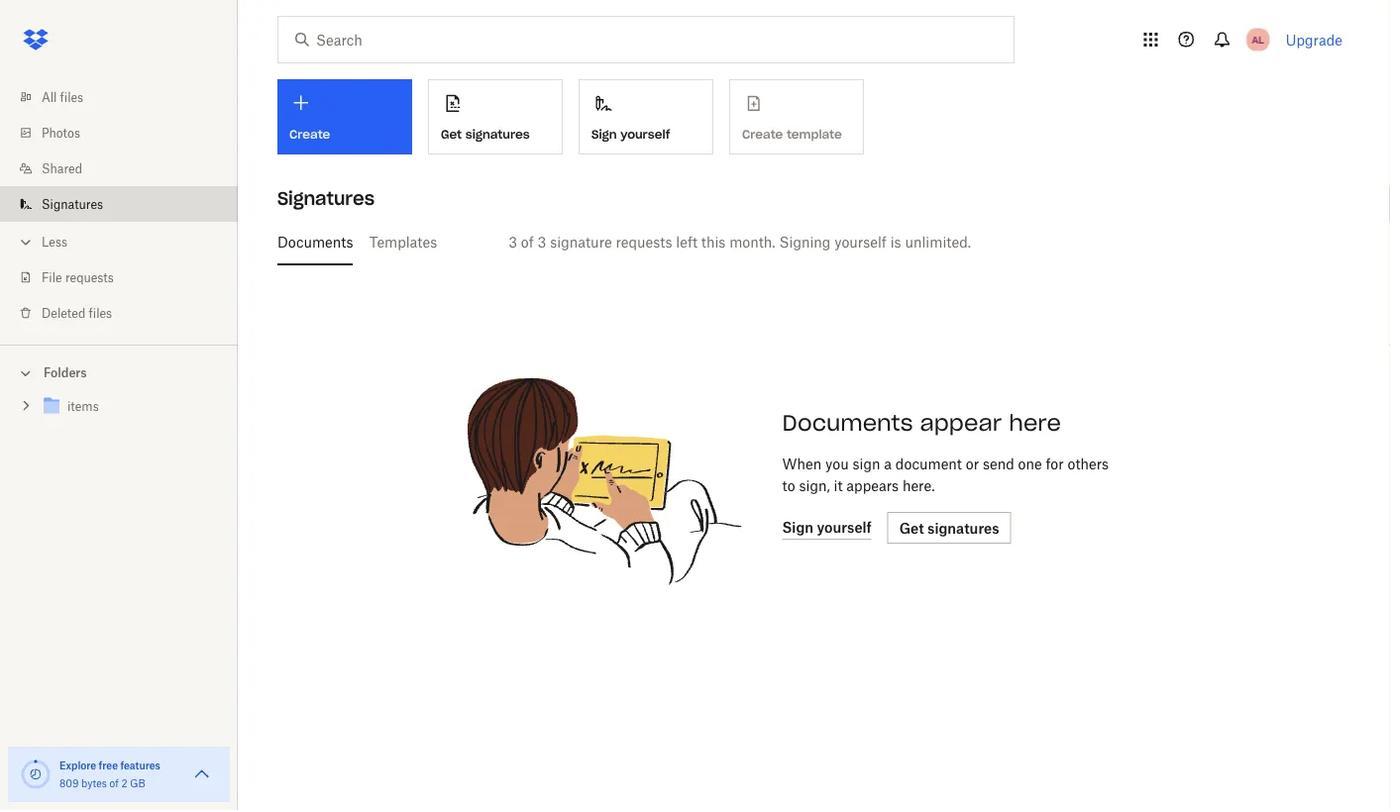 Task type: vqa. For each thing, say whether or not it's contained in the screenshot.
Recents
no



Task type: locate. For each thing, give the bounding box(es) containing it.
0 vertical spatial requests
[[616, 233, 672, 250]]

files
[[60, 90, 83, 105], [89, 306, 112, 321]]

bytes
[[81, 777, 107, 790]]

yourself down 'search in folder "dropbox"' 'text box'
[[621, 127, 670, 142]]

1 horizontal spatial get signatures
[[899, 520, 999, 537]]

0 horizontal spatial documents
[[277, 233, 353, 250]]

1 vertical spatial get
[[899, 520, 924, 537]]

documents up the you
[[782, 409, 913, 437]]

sign yourself button down it
[[782, 516, 872, 540]]

3
[[509, 233, 517, 250], [538, 233, 546, 250]]

requests left left at top
[[616, 233, 672, 250]]

dropbox image
[[16, 20, 55, 59]]

2
[[121, 777, 127, 790]]

create
[[289, 127, 330, 142]]

features
[[120, 760, 160, 772]]

sign,
[[799, 477, 830, 494]]

0 horizontal spatial files
[[60, 90, 83, 105]]

yourself
[[621, 127, 670, 142], [834, 233, 887, 250], [817, 519, 872, 536]]

of left "2"
[[109, 777, 119, 790]]

others
[[1068, 455, 1109, 472]]

1 horizontal spatial sign
[[782, 519, 814, 536]]

explore
[[59, 760, 96, 772]]

documents for documents appear here
[[782, 409, 913, 437]]

shared link
[[16, 151, 238, 186]]

sign yourself button
[[579, 79, 713, 155], [782, 516, 872, 540]]

get
[[441, 127, 462, 142], [899, 520, 924, 537]]

0 vertical spatial documents
[[277, 233, 353, 250]]

documents for documents
[[277, 233, 353, 250]]

signatures
[[277, 187, 375, 210], [42, 197, 103, 212]]

0 vertical spatial signatures
[[466, 127, 530, 142]]

al
[[1252, 33, 1264, 46]]

get signatures
[[441, 127, 530, 142], [899, 520, 999, 537]]

1 vertical spatial yourself
[[834, 233, 887, 250]]

1 vertical spatial get signatures button
[[888, 512, 1011, 544]]

of left signature
[[521, 233, 534, 250]]

folders
[[44, 366, 87, 380]]

files for deleted files
[[89, 306, 112, 321]]

1 horizontal spatial sign yourself button
[[782, 516, 872, 540]]

upgrade link
[[1286, 31, 1343, 48]]

1 vertical spatial get signatures
[[899, 520, 999, 537]]

appear
[[920, 409, 1002, 437]]

requests
[[616, 233, 672, 250], [65, 270, 114, 285]]

0 horizontal spatial of
[[109, 777, 119, 790]]

get signatures button
[[428, 79, 563, 155], [888, 512, 1011, 544]]

0 vertical spatial of
[[521, 233, 534, 250]]

0 horizontal spatial sign yourself
[[592, 127, 670, 142]]

documents tab
[[277, 218, 353, 266]]

sign yourself
[[592, 127, 670, 142], [782, 519, 872, 536]]

signatures
[[466, 127, 530, 142], [927, 520, 999, 537]]

0 vertical spatial get signatures
[[441, 127, 530, 142]]

deleted
[[42, 306, 86, 321]]

when you sign a document or send one for others to sign, it appears here.
[[782, 455, 1109, 494]]

1 horizontal spatial documents
[[782, 409, 913, 437]]

1 horizontal spatial 3
[[538, 233, 546, 250]]

1 horizontal spatial sign yourself
[[782, 519, 872, 536]]

sign yourself down 'search in folder "dropbox"' 'text box'
[[592, 127, 670, 142]]

0 horizontal spatial signatures
[[466, 127, 530, 142]]

tab list containing documents
[[277, 218, 1335, 266]]

signatures up 'documents' tab in the top of the page
[[277, 187, 375, 210]]

files right deleted
[[89, 306, 112, 321]]

1 3 from the left
[[509, 233, 517, 250]]

3 of 3 signature requests left this month. signing yourself is unlimited.
[[509, 233, 971, 250]]

0 vertical spatial yourself
[[621, 127, 670, 142]]

0 horizontal spatial 3
[[509, 233, 517, 250]]

sign
[[592, 127, 617, 142], [782, 519, 814, 536]]

deleted files
[[42, 306, 112, 321]]

here.
[[903, 477, 935, 494]]

0 vertical spatial get signatures button
[[428, 79, 563, 155]]

sign yourself button down 'search in folder "dropbox"' 'text box'
[[579, 79, 713, 155]]

here
[[1009, 409, 1061, 437]]

of inside explore free features 809 bytes of 2 gb
[[109, 777, 119, 790]]

month.
[[729, 233, 776, 250]]

1 horizontal spatial requests
[[616, 233, 672, 250]]

file requests
[[42, 270, 114, 285]]

1 horizontal spatial get signatures button
[[888, 512, 1011, 544]]

809
[[59, 777, 79, 790]]

appears
[[847, 477, 899, 494]]

documents
[[277, 233, 353, 250], [782, 409, 913, 437]]

one
[[1018, 455, 1042, 472]]

signatures down the shared
[[42, 197, 103, 212]]

signing
[[779, 233, 831, 250]]

unlimited.
[[905, 233, 971, 250]]

0 horizontal spatial sign
[[592, 127, 617, 142]]

yourself down it
[[817, 519, 872, 536]]

0 vertical spatial sign yourself button
[[579, 79, 713, 155]]

when
[[782, 455, 822, 472]]

requests right file
[[65, 270, 114, 285]]

documents left templates tab on the top
[[277, 233, 353, 250]]

1 horizontal spatial of
[[521, 233, 534, 250]]

1 horizontal spatial signatures
[[927, 520, 999, 537]]

files right all on the top left of page
[[60, 90, 83, 105]]

2 vertical spatial yourself
[[817, 519, 872, 536]]

sign
[[853, 455, 880, 472]]

2 3 from the left
[[538, 233, 546, 250]]

1 vertical spatial files
[[89, 306, 112, 321]]

sign yourself down it
[[782, 519, 872, 536]]

Search in folder "Dropbox" text field
[[316, 29, 973, 51]]

0 horizontal spatial sign yourself button
[[579, 79, 713, 155]]

1 vertical spatial of
[[109, 777, 119, 790]]

photos link
[[16, 115, 238, 151]]

file
[[42, 270, 62, 285]]

requests inside tab list
[[616, 233, 672, 250]]

photos
[[42, 125, 80, 140]]

0 horizontal spatial signatures
[[42, 197, 103, 212]]

1 vertical spatial documents
[[782, 409, 913, 437]]

1 horizontal spatial files
[[89, 306, 112, 321]]

list
[[0, 67, 238, 345]]

deleted files link
[[16, 295, 238, 331]]

items
[[67, 399, 99, 414]]

1 horizontal spatial get
[[899, 520, 924, 537]]

documents appear here
[[782, 409, 1061, 437]]

0 horizontal spatial get
[[441, 127, 462, 142]]

0 horizontal spatial get signatures button
[[428, 79, 563, 155]]

0 horizontal spatial requests
[[65, 270, 114, 285]]

all files
[[42, 90, 83, 105]]

yourself left is
[[834, 233, 887, 250]]

1 horizontal spatial signatures
[[277, 187, 375, 210]]

0 vertical spatial files
[[60, 90, 83, 105]]

of
[[521, 233, 534, 250], [109, 777, 119, 790]]

tab list
[[277, 218, 1335, 266]]



Task type: describe. For each thing, give the bounding box(es) containing it.
for
[[1046, 455, 1064, 472]]

or
[[966, 455, 979, 472]]

signatures inside signatures link
[[42, 197, 103, 212]]

items link
[[40, 394, 222, 421]]

create button
[[277, 79, 412, 155]]

1 vertical spatial sign yourself button
[[782, 516, 872, 540]]

gb
[[130, 777, 145, 790]]

document
[[896, 455, 962, 472]]

of inside tab list
[[521, 233, 534, 250]]

0 horizontal spatial get signatures
[[441, 127, 530, 142]]

folders button
[[0, 358, 238, 387]]

0 vertical spatial sign
[[592, 127, 617, 142]]

file requests link
[[16, 260, 238, 295]]

it
[[834, 477, 843, 494]]

1 vertical spatial sign yourself
[[782, 519, 872, 536]]

you
[[825, 455, 849, 472]]

explore free features 809 bytes of 2 gb
[[59, 760, 160, 790]]

free
[[99, 760, 118, 772]]

less
[[42, 234, 67, 249]]

templates tab
[[369, 218, 437, 266]]

files for all files
[[60, 90, 83, 105]]

signature
[[550, 233, 612, 250]]

to
[[782, 477, 795, 494]]

left
[[676, 233, 698, 250]]

0 vertical spatial sign yourself
[[592, 127, 670, 142]]

send
[[983, 455, 1014, 472]]

signatures list item
[[0, 186, 238, 222]]

is
[[890, 233, 901, 250]]

al button
[[1242, 24, 1274, 55]]

less image
[[16, 232, 36, 252]]

1 vertical spatial signatures
[[927, 520, 999, 537]]

all files link
[[16, 79, 238, 115]]

1 vertical spatial sign
[[782, 519, 814, 536]]

templates
[[369, 233, 437, 250]]

1 vertical spatial requests
[[65, 270, 114, 285]]

a
[[884, 455, 892, 472]]

list containing all files
[[0, 67, 238, 345]]

signatures link
[[16, 186, 238, 222]]

0 vertical spatial get
[[441, 127, 462, 142]]

all
[[42, 90, 57, 105]]

this
[[701, 233, 726, 250]]

shared
[[42, 161, 82, 176]]

quota usage element
[[20, 759, 52, 791]]

upgrade
[[1286, 31, 1343, 48]]



